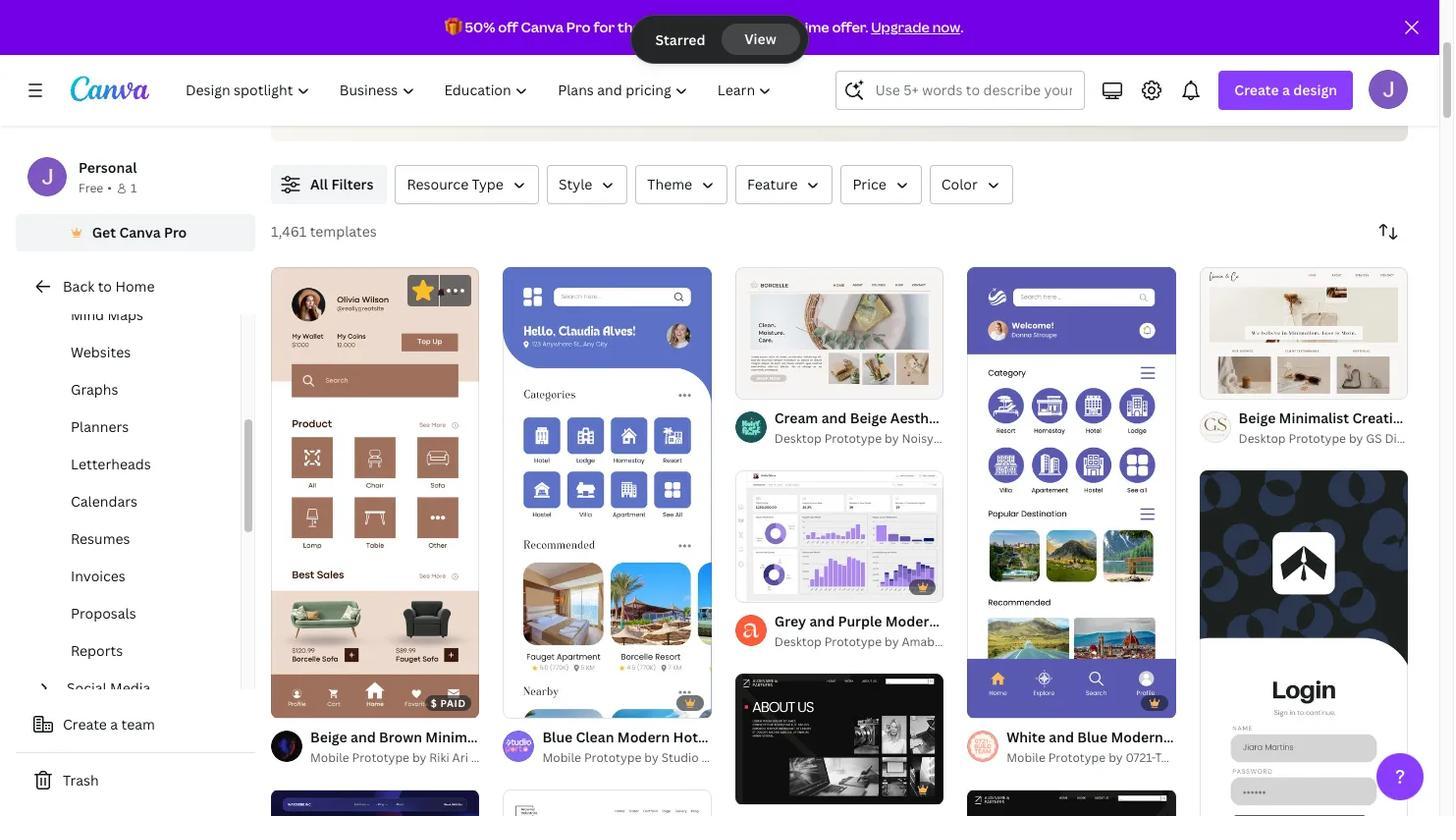 Task type: vqa. For each thing, say whether or not it's contained in the screenshot.
Free •
yes



Task type: locate. For each thing, give the bounding box(es) containing it.
dark blue and purple modern marketing blog desktop prototype image
[[271, 791, 480, 816]]

0 horizontal spatial canva
[[119, 223, 161, 242]]

limited
[[745, 18, 796, 36]]

white and blue modern minimalist hotel booking mobile prototype image
[[968, 267, 1176, 718]]

back to home
[[63, 277, 155, 296]]

by for riki
[[413, 750, 427, 766]]

Search search field
[[876, 72, 1073, 109]]

pro inside get canva pro button
[[164, 223, 187, 242]]

0 vertical spatial create
[[1235, 81, 1280, 99]]

noisy
[[902, 430, 934, 447]]

prototype left amabile
[[825, 633, 882, 650]]

graphs link
[[31, 371, 241, 409]]

prototype for 0721-
[[1049, 750, 1106, 766]]

create left design
[[1235, 81, 1280, 99]]

create inside button
[[63, 715, 107, 734]]

prototype for amabile
[[825, 633, 882, 650]]

by for 0721-
[[1109, 750, 1123, 766]]

0 horizontal spatial mobile
[[310, 750, 349, 766]]

resource
[[407, 175, 469, 194]]

months.
[[687, 18, 742, 36]]

price button
[[841, 165, 922, 204]]

get
[[92, 223, 116, 242]]

mobile up black and white minimalist interior company desktop prototype image
[[543, 750, 582, 766]]

1 of 5 link
[[736, 267, 944, 399]]

by
[[885, 430, 899, 447], [1350, 430, 1364, 447], [885, 633, 899, 650], [413, 750, 427, 766], [645, 750, 659, 766], [1109, 750, 1123, 766]]

theme
[[648, 175, 693, 194]]

porto
[[702, 750, 734, 766]]

prototype for riki
[[352, 750, 410, 766]]

2 mobile from the left
[[543, 750, 582, 766]]

paid
[[440, 697, 466, 710]]

create
[[1235, 81, 1280, 99], [63, 715, 107, 734]]

mobile prototype by studio porto ®
[[543, 750, 742, 766]]

1 horizontal spatial pro
[[567, 18, 591, 36]]

time
[[799, 18, 830, 36]]

a inside button
[[110, 715, 118, 734]]

riki
[[430, 750, 450, 766]]

maps
[[108, 306, 143, 324]]

trash
[[63, 771, 99, 790]]

now
[[933, 18, 961, 36]]

1 vertical spatial pro
[[164, 223, 187, 242]]

3 mobile from the left
[[1007, 750, 1046, 766]]

1 prototype templates image from the left
[[990, 0, 1409, 141]]

all filters button
[[271, 165, 387, 204]]

prototype up dark blue and purple modern marketing blog desktop prototype image
[[352, 750, 410, 766]]

status
[[632, 16, 808, 63]]

top level navigation element
[[173, 71, 789, 110]]

create for create a design
[[1235, 81, 1280, 99]]

digital
[[1386, 430, 1422, 447]]

prototype left noisy
[[825, 430, 882, 447]]

beige minimalist creative agency website desktop prototype image
[[1200, 268, 1409, 398]]

team
[[1156, 750, 1186, 766]]

pro
[[567, 18, 591, 36], [164, 223, 187, 242]]

a for team
[[110, 715, 118, 734]]

a left design
[[1283, 81, 1291, 99]]

canva right off
[[521, 18, 564, 36]]

by left 0721-
[[1109, 750, 1123, 766]]

a left team
[[110, 715, 118, 734]]

desktop for desktop prototype by noisy frame
[[775, 430, 822, 447]]

1 vertical spatial create
[[63, 715, 107, 734]]

mobile up dark blue and purple modern marketing blog desktop prototype image
[[310, 750, 349, 766]]

3
[[676, 18, 684, 36]]

0 horizontal spatial a
[[110, 715, 118, 734]]

1 horizontal spatial 1
[[749, 376, 755, 390]]

by for gs
[[1350, 430, 1364, 447]]

by left riki
[[413, 750, 427, 766]]

pro left 'for'
[[567, 18, 591, 36]]

create a team
[[63, 715, 155, 734]]

1 vertical spatial a
[[110, 715, 118, 734]]

desktop prototype by gs digital studi
[[1239, 430, 1455, 447]]

5
[[775, 376, 782, 390]]

0 vertical spatial a
[[1283, 81, 1291, 99]]

1 right •
[[131, 180, 137, 196]]

a inside dropdown button
[[1283, 81, 1291, 99]]

social
[[67, 679, 107, 697]]

🎁
[[445, 18, 462, 36]]

color
[[942, 175, 978, 194]]

0 vertical spatial 1
[[131, 180, 137, 196]]

mobile
[[310, 750, 349, 766], [543, 750, 582, 766], [1007, 750, 1046, 766]]

mind maps
[[71, 306, 143, 324]]

1 horizontal spatial canva
[[521, 18, 564, 36]]

1 vertical spatial canva
[[119, 223, 161, 242]]

susanto
[[471, 750, 518, 766]]

50%
[[465, 18, 496, 36]]

proposals link
[[31, 595, 241, 633]]

0 horizontal spatial pro
[[164, 223, 187, 242]]

back
[[63, 277, 95, 296]]

prototype templates image
[[990, 0, 1409, 141], [1045, 0, 1353, 76]]

the
[[618, 18, 641, 36]]

0 vertical spatial canva
[[521, 18, 564, 36]]

create a team button
[[16, 705, 255, 745]]

create inside dropdown button
[[1235, 81, 1280, 99]]

to
[[98, 277, 112, 296]]

studio
[[662, 750, 699, 766]]

$ paid
[[431, 697, 466, 710]]

1 horizontal spatial create
[[1235, 81, 1280, 99]]

amabile
[[902, 633, 949, 650]]

reports link
[[31, 633, 241, 670]]

reports
[[71, 641, 123, 660]]

black and white modern minimalist creative portfolio website design prototype image
[[968, 791, 1176, 816]]

1 for 1 of 5
[[749, 376, 755, 390]]

None search field
[[836, 71, 1086, 110]]

mobile for mobile prototype by studio porto ®
[[543, 750, 582, 766]]

create a design
[[1235, 81, 1338, 99]]

by left noisy
[[885, 430, 899, 447]]

create down social
[[63, 715, 107, 734]]

create a design button
[[1219, 71, 1354, 110]]

1 vertical spatial 1
[[749, 376, 755, 390]]

prototype left gs
[[1289, 430, 1347, 447]]

mobile prototype by riki ari susanto
[[310, 750, 518, 766]]

1
[[131, 180, 137, 196], [749, 376, 755, 390]]

grey and purple modern business dashboard app desktop prototype image
[[736, 471, 944, 601]]

create for create a team
[[63, 715, 107, 734]]

mind
[[71, 306, 104, 324]]

by left gs
[[1350, 430, 1364, 447]]

1 horizontal spatial a
[[1283, 81, 1291, 99]]

mobile up black and white modern minimalist creative portfolio website design prototype image at the right
[[1007, 750, 1046, 766]]

prototype up black and white modern minimalist creative portfolio website design prototype image at the right
[[1049, 750, 1106, 766]]

gs
[[1367, 430, 1383, 447]]

prototype up black and white minimalist interior company desktop prototype image
[[584, 750, 642, 766]]

first
[[644, 18, 673, 36]]

prototype for noisy
[[825, 430, 882, 447]]

1 mobile from the left
[[310, 750, 349, 766]]

mobile for mobile prototype by 0721-team
[[1007, 750, 1046, 766]]

1 horizontal spatial mobile
[[543, 750, 582, 766]]

desktop
[[775, 430, 822, 447], [1239, 430, 1286, 447], [775, 633, 822, 650]]

by left amabile
[[885, 633, 899, 650]]

pro up back to home link
[[164, 223, 187, 242]]

0721-
[[1126, 750, 1156, 766]]

2 horizontal spatial mobile
[[1007, 750, 1046, 766]]

feature button
[[736, 165, 833, 204]]

by left studio
[[645, 750, 659, 766]]

cream and beige aesthetic elegant online portfolio shop desktop prototype image
[[736, 268, 944, 398]]

0 horizontal spatial create
[[63, 715, 107, 734]]

jacob simon image
[[1369, 70, 1409, 109]]

0 horizontal spatial 1
[[131, 180, 137, 196]]

templates
[[310, 222, 377, 241]]

letterheads
[[71, 455, 151, 473]]

black and white modern minimalist creative portfolio about us page website design prototype image
[[736, 674, 944, 804]]

1 left the 'of' at top
[[749, 376, 755, 390]]

style button
[[547, 165, 628, 204]]

color button
[[930, 165, 1014, 204]]

personal
[[79, 158, 137, 177]]

canva right get
[[119, 223, 161, 242]]



Task type: describe. For each thing, give the bounding box(es) containing it.
mobile prototype by studio porto ® link
[[543, 749, 742, 768]]

1,461 templates
[[271, 222, 377, 241]]

resource type
[[407, 175, 504, 194]]

by for noisy
[[885, 430, 899, 447]]

desktop for desktop prototype by amabile
[[775, 633, 822, 650]]

for
[[594, 18, 615, 36]]

all filters
[[310, 175, 374, 194]]

🎁 50% off canva pro for the first 3 months. limited time offer. upgrade now .
[[445, 18, 964, 36]]

view button
[[722, 24, 800, 55]]

upgrade now button
[[872, 18, 961, 36]]

desktop for desktop prototype by gs digital studi
[[1239, 430, 1286, 447]]

•
[[107, 180, 112, 196]]

all
[[310, 175, 328, 194]]

off
[[498, 18, 518, 36]]

mobile prototype by riki ari susanto link
[[310, 749, 518, 768]]

theme button
[[636, 165, 728, 204]]

planners
[[71, 418, 129, 436]]

mobile for mobile prototype by riki ari susanto
[[310, 750, 349, 766]]

2 prototype templates image from the left
[[1045, 0, 1353, 76]]

by for studio
[[645, 750, 659, 766]]

login page wireframe mobile ui prototype image
[[1200, 470, 1409, 816]]

of
[[758, 376, 773, 390]]

offer.
[[832, 18, 869, 36]]

by for amabile
[[885, 633, 899, 650]]

letterheads link
[[31, 446, 241, 483]]

free •
[[79, 180, 112, 196]]

resumes
[[71, 529, 130, 548]]

$
[[431, 697, 438, 710]]

®
[[736, 750, 742, 766]]

canva inside button
[[119, 223, 161, 242]]

get canva pro
[[92, 223, 187, 242]]

frame
[[937, 430, 973, 447]]

starred
[[656, 30, 706, 49]]

calendars link
[[31, 483, 241, 521]]

mind maps link
[[31, 297, 241, 334]]

home
[[115, 277, 155, 296]]

social media link
[[59, 670, 229, 707]]

resource type button
[[395, 165, 539, 204]]

trash link
[[16, 761, 255, 801]]

desktop prototype by amabile
[[775, 633, 949, 650]]

studi
[[1425, 430, 1455, 447]]

resumes link
[[31, 521, 241, 558]]

style
[[559, 175, 593, 194]]

team
[[121, 715, 155, 734]]

1 of 5
[[749, 376, 782, 390]]

mobile prototype by 0721-team
[[1007, 750, 1186, 766]]

desktop prototype by amabile link
[[775, 632, 949, 652]]

black and white minimalist interior company desktop prototype image
[[503, 791, 712, 816]]

free
[[79, 180, 103, 196]]

upgrade
[[872, 18, 930, 36]]

desktop prototype by gs digital studi link
[[1239, 429, 1455, 449]]

blue clean modern hotel booking mobile prototype image
[[503, 267, 712, 718]]

a for design
[[1283, 81, 1291, 99]]

1,461
[[271, 222, 307, 241]]

mobile prototype by 0721-team link
[[1007, 749, 1186, 768]]

calendars
[[71, 492, 138, 511]]

media
[[110, 679, 151, 697]]

beige and brown minimalist online shop menu furniture mobile prototype image
[[271, 267, 480, 718]]

back to home link
[[16, 267, 255, 306]]

graphs
[[71, 380, 118, 399]]

1 for 1
[[131, 180, 137, 196]]

feature
[[748, 175, 798, 194]]

design
[[1294, 81, 1338, 99]]

prototype for studio
[[584, 750, 642, 766]]

get canva pro button
[[16, 214, 255, 251]]

planners link
[[31, 409, 241, 446]]

.
[[961, 18, 964, 36]]

social media
[[67, 679, 151, 697]]

invoices link
[[31, 558, 241, 595]]

Sort by button
[[1369, 212, 1409, 251]]

price
[[853, 175, 887, 194]]

desktop prototype by noisy frame
[[775, 430, 973, 447]]

type
[[472, 175, 504, 194]]

websites
[[71, 343, 131, 362]]

0 vertical spatial pro
[[567, 18, 591, 36]]

prototype for gs
[[1289, 430, 1347, 447]]

websites link
[[31, 334, 241, 371]]

status containing view
[[632, 16, 808, 63]]

invoices
[[71, 567, 126, 585]]

ari
[[452, 750, 468, 766]]

view
[[745, 29, 777, 48]]



